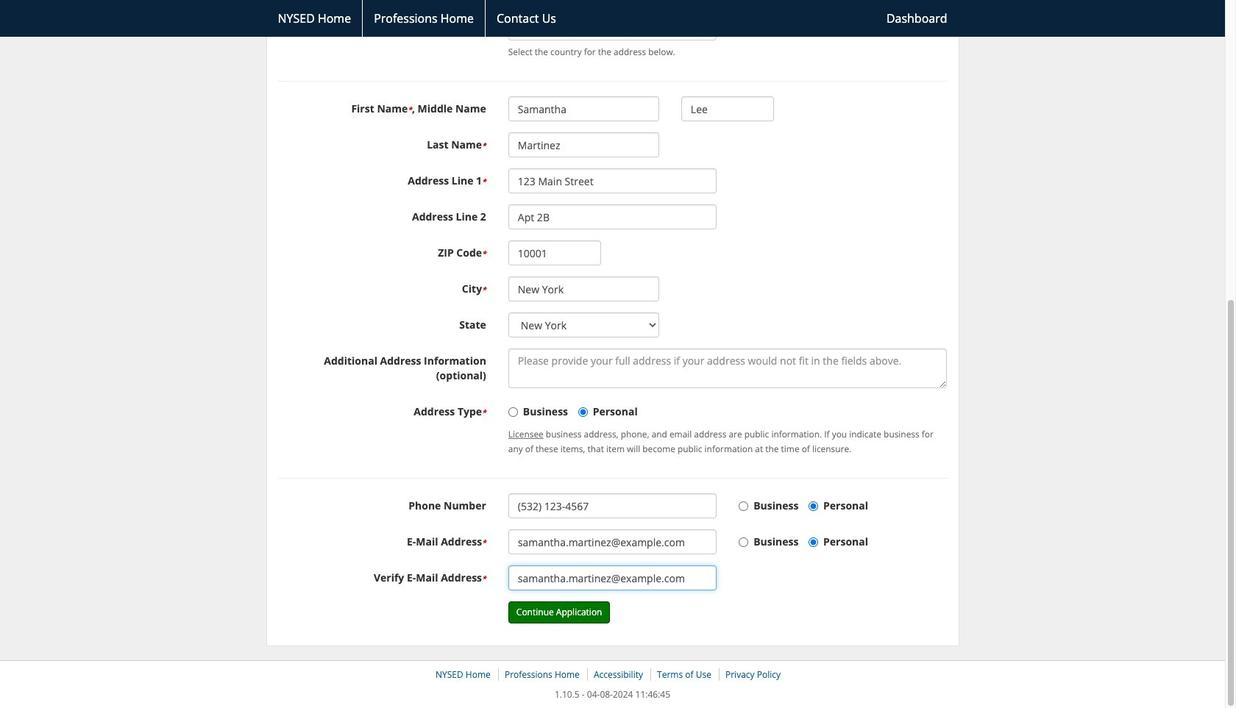 Task type: vqa. For each thing, say whether or not it's contained in the screenshot.
the ID text field
no



Task type: locate. For each thing, give the bounding box(es) containing it.
Email text field
[[509, 530, 717, 555]]

None radio
[[739, 538, 749, 548], [809, 538, 819, 548], [739, 538, 749, 548], [809, 538, 819, 548]]

Enter phone number (optional) text field
[[509, 494, 717, 519]]

None submit
[[509, 602, 611, 624]]

None radio
[[509, 408, 518, 418], [578, 408, 588, 418], [739, 502, 749, 512], [809, 502, 819, 512], [509, 408, 518, 418], [578, 408, 588, 418], [739, 502, 749, 512], [809, 502, 819, 512]]



Task type: describe. For each thing, give the bounding box(es) containing it.
First Name text field
[[509, 97, 659, 122]]

Address Line 1 text field
[[509, 169, 717, 194]]

City text field
[[509, 277, 659, 302]]

Address Line 2 text field
[[509, 205, 717, 230]]

Middle Name text field
[[682, 97, 775, 122]]

Last Name text field
[[509, 133, 659, 158]]

ZIP Code text field
[[509, 241, 602, 266]]

Please provide your full address if your address would not fit in the fields above. text field
[[509, 349, 948, 389]]

Please re-enter your e-mail address. text field
[[509, 566, 717, 591]]



